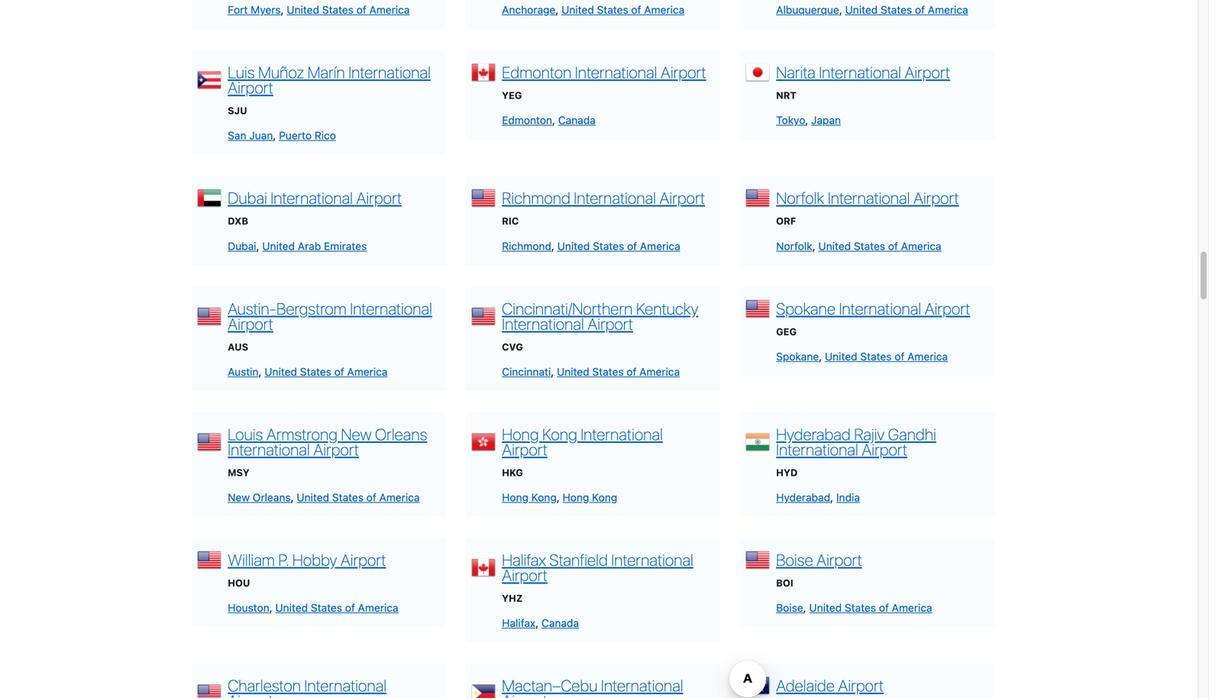 Task type: vqa. For each thing, say whether or not it's contained in the screenshot.
the topmost your
no



Task type: describe. For each thing, give the bounding box(es) containing it.
luis muñoz marín international airport
[[228, 63, 431, 97]]

hong for hong kong , hong kong
[[502, 491, 529, 504]]

fort myers link
[[228, 4, 281, 16]]

mactan–cebu international airport
[[502, 676, 684, 698]]

narita
[[776, 63, 816, 82]]

, for hyderabad , india
[[831, 491, 834, 504]]

america for houston , united states of america
[[358, 602, 399, 614]]

of for houston , united states of america
[[345, 602, 355, 614]]

hyderabad rajiv gandhi international airport link
[[776, 425, 937, 459]]

william p. hobby airport
[[228, 551, 386, 570]]

edmonton , canada
[[502, 114, 596, 127]]

airport inside louis armstrong new orleans international airport
[[314, 440, 359, 459]]

houston
[[228, 602, 269, 614]]

geg
[[776, 326, 797, 337]]

marín
[[308, 63, 345, 82]]

hyderabad for hyderabad , india
[[776, 491, 831, 504]]

united states of america link for austin-bergstrom international airport
[[265, 366, 388, 378]]

hyd
[[776, 467, 798, 478]]

international inside luis muñoz marín international airport
[[349, 63, 431, 82]]

america for anchorage , united states of america
[[644, 4, 685, 16]]

edmonton link
[[502, 114, 552, 127]]

bergstrom
[[277, 299, 347, 318]]

boise for boise airport
[[776, 551, 813, 570]]

hobby
[[292, 551, 337, 570]]

1 vertical spatial orleans
[[253, 491, 291, 504]]

cincinnati/northern kentucky international airport
[[502, 299, 699, 333]]

norfolk for norfolk international airport
[[776, 189, 825, 208]]

norfolk for norfolk , united states of america
[[776, 240, 813, 252]]

united states of america link for spokane international airport
[[825, 350, 948, 363]]

united for boise , united states of america
[[810, 602, 842, 614]]

states up 'marín'
[[322, 4, 354, 16]]

sju
[[228, 105, 247, 116]]

tokyo link
[[776, 114, 806, 127]]

charleston international airport
[[228, 676, 387, 698]]

united states of america link for louis armstrong new orleans international airport
[[297, 491, 420, 504]]

albuquerque
[[776, 4, 840, 16]]

richmond , united states of america
[[502, 240, 681, 252]]

, for albuquerque , united states of america
[[840, 4, 843, 16]]

mactan–cebu
[[502, 676, 598, 695]]

canada for stanfield
[[542, 617, 579, 630]]

cincinnati/northern kentucky international airport link
[[502, 299, 699, 333]]

louis armstrong new orleans international airport
[[228, 425, 427, 459]]

dubai , united arab emirates
[[228, 240, 367, 252]]

new orleans , united states of america
[[228, 491, 420, 504]]

united states of america link for richmond international airport
[[558, 240, 681, 252]]

america for spokane , united states of america
[[908, 350, 948, 363]]

united states of america link for william p. hobby airport
[[275, 602, 399, 614]]

norfolk , united states of america
[[776, 240, 942, 252]]

united states of america link up edmonton international airport
[[562, 4, 685, 16]]

states for boise , united states of america
[[845, 602, 876, 614]]

cincinnati , united states of america
[[502, 366, 680, 378]]

airport inside charleston international airport
[[228, 692, 273, 698]]

san juan link
[[228, 129, 273, 142]]

united right new orleans link
[[297, 491, 329, 504]]

kentucky
[[636, 299, 699, 318]]

canada for international
[[558, 114, 596, 127]]

puerto
[[279, 129, 312, 142]]

airport inside mactan–cebu international airport
[[502, 692, 548, 698]]

charleston international airport link
[[228, 676, 387, 698]]

halifax , canada
[[502, 617, 579, 630]]

spokane for spokane , united states of america
[[776, 350, 819, 363]]

airport inside hong kong international airport
[[502, 440, 548, 459]]

, for richmond , united states of america
[[552, 240, 555, 252]]

edmonton for edmonton , canada
[[502, 114, 552, 127]]

edmonton international airport link
[[502, 63, 706, 82]]

boise airport link
[[776, 551, 862, 570]]

narita international airport link
[[776, 63, 951, 82]]

united for houston , united states of america
[[275, 602, 308, 614]]

richmond for richmond international airport
[[502, 189, 571, 208]]

hyderabad link
[[776, 491, 831, 504]]

yeg
[[502, 90, 522, 101]]

america for albuquerque , united states of america
[[928, 4, 969, 16]]

adelaide
[[776, 676, 835, 695]]

fort
[[228, 4, 248, 16]]

stanfield
[[550, 551, 608, 570]]

international inside "cincinnati/northern kentucky international airport"
[[502, 314, 584, 333]]

, for boise , united states of america
[[804, 602, 807, 614]]

united states of america link for boise airport
[[810, 602, 933, 614]]

hkg
[[502, 467, 523, 478]]

edmonton international airport
[[502, 63, 706, 82]]

united right myers
[[287, 4, 319, 16]]

san
[[228, 129, 246, 142]]

international inside halifax stanfield international airport
[[612, 551, 694, 570]]

united for austin , united states of america
[[265, 366, 297, 378]]

yhz
[[502, 593, 523, 604]]

aus
[[228, 341, 248, 352]]

austin , united states of america
[[228, 366, 388, 378]]

states for cincinnati , united states of america
[[593, 366, 624, 378]]

halifax link
[[502, 617, 536, 630]]

canada link for stanfield
[[542, 617, 579, 630]]

canada link for international
[[558, 114, 596, 127]]

spokane international airport link
[[776, 299, 971, 318]]

norfolk link
[[776, 240, 813, 252]]

adelaide airport link
[[776, 676, 884, 695]]

united for anchorage , united states of america
[[562, 4, 594, 16]]

cvg
[[502, 341, 523, 352]]

dubai for dubai international airport
[[228, 189, 267, 208]]

, for tokyo , japan
[[806, 114, 809, 127]]

austin-bergstrom international airport link
[[228, 299, 432, 333]]

japan link
[[812, 114, 841, 127]]

hyderabad , india
[[776, 491, 860, 504]]

boi
[[776, 578, 794, 589]]

hong for hong kong international airport
[[502, 425, 539, 444]]

edmonton for edmonton international airport
[[502, 63, 572, 82]]

dxb
[[228, 216, 248, 227]]

hong kong , hong kong
[[502, 491, 618, 504]]

orf
[[776, 216, 796, 227]]

states for norfolk , united states of america
[[854, 240, 886, 252]]

hong kong international airport
[[502, 425, 663, 459]]

new inside louis armstrong new orleans international airport
[[341, 425, 372, 444]]

anchorage
[[502, 4, 556, 16]]

tokyo
[[776, 114, 806, 127]]

united arab emirates link
[[262, 240, 367, 252]]

louis armstrong new orleans international airport link
[[228, 425, 427, 459]]

norfolk international airport
[[776, 189, 959, 208]]

richmond international airport
[[502, 189, 705, 208]]

international inside austin-bergstrom international airport
[[350, 299, 432, 318]]

, for anchorage , united states of america
[[556, 4, 559, 16]]

spokane for spokane international airport
[[776, 299, 836, 318]]

hong down hong kong international airport
[[563, 491, 589, 504]]

america for boise , united states of america
[[892, 602, 933, 614]]

cincinnati link
[[502, 366, 551, 378]]



Task type: locate. For each thing, give the bounding box(es) containing it.
rajiv
[[854, 425, 885, 444]]

puerto rico link
[[279, 129, 336, 142]]

international inside mactan–cebu international airport
[[601, 676, 684, 695]]

spokane link
[[776, 350, 819, 363]]

hong kong link down hkg
[[502, 491, 557, 504]]

america for richmond , united states of america
[[640, 240, 681, 252]]

hong inside hong kong international airport
[[502, 425, 539, 444]]

canada link right halifax link
[[542, 617, 579, 630]]

1 vertical spatial canada link
[[542, 617, 579, 630]]

united states of america link down richmond international airport link
[[558, 240, 681, 252]]

united for richmond , united states of america
[[558, 240, 590, 252]]

0 vertical spatial canada link
[[558, 114, 596, 127]]

dubai up dxb
[[228, 189, 267, 208]]

p.
[[278, 551, 289, 570]]

of for richmond , united states of america
[[627, 240, 637, 252]]

united states of america link down "cincinnati/northern kentucky international airport"
[[557, 366, 680, 378]]

0 vertical spatial orleans
[[375, 425, 427, 444]]

0 horizontal spatial orleans
[[253, 491, 291, 504]]

orleans inside louis armstrong new orleans international airport
[[375, 425, 427, 444]]

states for houston , united states of america
[[311, 602, 342, 614]]

states down boise airport link
[[845, 602, 876, 614]]

states
[[322, 4, 354, 16], [597, 4, 629, 16], [881, 4, 912, 16], [593, 240, 624, 252], [854, 240, 886, 252], [861, 350, 892, 363], [300, 366, 332, 378], [593, 366, 624, 378], [332, 491, 364, 504], [311, 602, 342, 614], [845, 602, 876, 614]]

william
[[228, 551, 275, 570]]

united right albuquerque link
[[846, 4, 878, 16]]

1 spokane from the top
[[776, 299, 836, 318]]

airport
[[661, 63, 706, 82], [905, 63, 951, 82], [228, 78, 273, 97], [356, 189, 402, 208], [660, 189, 705, 208], [914, 189, 959, 208], [925, 299, 971, 318], [228, 314, 273, 333], [588, 314, 633, 333], [314, 440, 359, 459], [502, 440, 548, 459], [862, 440, 908, 459], [341, 551, 386, 570], [817, 551, 862, 570], [502, 566, 548, 585], [838, 676, 884, 695], [228, 692, 273, 698], [502, 692, 548, 698]]

orleans
[[375, 425, 427, 444], [253, 491, 291, 504]]

united states of america link up 'marín'
[[287, 4, 410, 16]]

armstrong
[[267, 425, 338, 444]]

norfolk international airport link
[[776, 189, 959, 208]]

halifax inside halifax stanfield international airport
[[502, 551, 546, 570]]

states for richmond , united states of america
[[593, 240, 624, 252]]

airport inside halifax stanfield international airport
[[502, 566, 548, 585]]

edmonton down yeg
[[502, 114, 552, 127]]

0 vertical spatial spokane
[[776, 299, 836, 318]]

states down richmond international airport link
[[593, 240, 624, 252]]

0 vertical spatial halifax
[[502, 551, 546, 570]]

norfolk up orf
[[776, 189, 825, 208]]

0 vertical spatial dubai
[[228, 189, 267, 208]]

united states of america link down norfolk international airport
[[819, 240, 942, 252]]

halifax stanfield international airport
[[502, 551, 694, 585]]

spokane
[[776, 299, 836, 318], [776, 350, 819, 363]]

myers
[[251, 4, 281, 16]]

of for austin , united states of america
[[334, 366, 344, 378]]

india
[[837, 491, 860, 504]]

united states of america link
[[287, 4, 410, 16], [562, 4, 685, 16], [846, 4, 969, 16], [558, 240, 681, 252], [819, 240, 942, 252], [825, 350, 948, 363], [265, 366, 388, 378], [557, 366, 680, 378], [297, 491, 420, 504], [275, 602, 399, 614], [810, 602, 933, 614]]

japan
[[812, 114, 841, 127]]

charleston
[[228, 676, 301, 695]]

hyderabad
[[776, 425, 851, 444], [776, 491, 831, 504]]

1 norfolk from the top
[[776, 189, 825, 208]]

united states of america link down hobby
[[275, 602, 399, 614]]

1 vertical spatial richmond
[[502, 240, 552, 252]]

airport inside "cincinnati/northern kentucky international airport"
[[588, 314, 633, 333]]

narita international airport
[[776, 63, 951, 82]]

1 dubai from the top
[[228, 189, 267, 208]]

0 horizontal spatial hong kong link
[[502, 491, 557, 504]]

dubai link
[[228, 240, 256, 252]]

fort myers , united states of america
[[228, 4, 410, 16]]

1 hong kong link from the left
[[502, 491, 557, 504]]

states down austin-bergstrom international airport link
[[300, 366, 332, 378]]

2 norfolk from the top
[[776, 240, 813, 252]]

austin-bergstrom international airport
[[228, 299, 432, 333]]

hong kong link down hong kong international airport
[[563, 491, 618, 504]]

0 vertical spatial edmonton
[[502, 63, 572, 82]]

arab
[[298, 240, 321, 252]]

cincinnati/northern
[[502, 299, 633, 318]]

dubai down dxb
[[228, 240, 256, 252]]

, for dubai , united arab emirates
[[256, 240, 259, 252]]

united states of america link down austin-bergstrom international airport link
[[265, 366, 388, 378]]

1 vertical spatial hyderabad
[[776, 491, 831, 504]]

united states of america link for norfolk international airport
[[819, 240, 942, 252]]

richmond up ric
[[502, 189, 571, 208]]

states down spokane international airport "link"
[[861, 350, 892, 363]]

1 vertical spatial norfolk
[[776, 240, 813, 252]]

united for cincinnati , united states of america
[[557, 366, 590, 378]]

2 hyderabad from the top
[[776, 491, 831, 504]]

0 vertical spatial richmond
[[502, 189, 571, 208]]

airport inside luis muñoz marín international airport
[[228, 78, 273, 97]]

kong for hong
[[532, 491, 557, 504]]

nrt
[[776, 90, 797, 101]]

of for albuquerque , united states of america
[[915, 4, 925, 16]]

of
[[357, 4, 367, 16], [632, 4, 641, 16], [915, 4, 925, 16], [627, 240, 637, 252], [889, 240, 898, 252], [895, 350, 905, 363], [334, 366, 344, 378], [627, 366, 637, 378], [367, 491, 377, 504], [345, 602, 355, 614], [879, 602, 889, 614]]

dubai for dubai , united arab emirates
[[228, 240, 256, 252]]

, for norfolk , united states of america
[[813, 240, 816, 252]]

india link
[[837, 491, 860, 504]]

united states of america link for cincinnati/northern kentucky international airport
[[557, 366, 680, 378]]

, for cincinnati , united states of america
[[551, 366, 554, 378]]

hong down hkg
[[502, 491, 529, 504]]

kong for airport
[[543, 425, 577, 444]]

2 halifax from the top
[[502, 617, 536, 630]]

1 vertical spatial new
[[228, 491, 250, 504]]

msy
[[228, 467, 250, 478]]

0 vertical spatial boise
[[776, 551, 813, 570]]

united for albuquerque , united states of america
[[846, 4, 878, 16]]

boise for boise , united states of america
[[776, 602, 804, 614]]

hou
[[228, 578, 250, 589]]

houston , united states of america
[[228, 602, 399, 614]]

,
[[281, 4, 284, 16], [556, 4, 559, 16], [840, 4, 843, 16], [552, 114, 555, 127], [806, 114, 809, 127], [273, 129, 276, 142], [256, 240, 259, 252], [552, 240, 555, 252], [813, 240, 816, 252], [819, 350, 822, 363], [259, 366, 262, 378], [551, 366, 554, 378], [291, 491, 294, 504], [557, 491, 560, 504], [831, 491, 834, 504], [269, 602, 273, 614], [804, 602, 807, 614], [536, 617, 539, 630]]

united left arab
[[262, 240, 295, 252]]

united right richmond link
[[558, 240, 590, 252]]

, for spokane , united states of america
[[819, 350, 822, 363]]

kong
[[543, 425, 577, 444], [532, 491, 557, 504], [592, 491, 618, 504]]

gandhi
[[888, 425, 937, 444]]

luis muñoz marín international airport link
[[228, 63, 431, 97]]

1 vertical spatial halifax
[[502, 617, 536, 630]]

1 vertical spatial edmonton
[[502, 114, 552, 127]]

hyderabad down hyd
[[776, 491, 831, 504]]

states down louis armstrong new orleans international airport link
[[332, 491, 364, 504]]

united for dubai , united arab emirates
[[262, 240, 295, 252]]

halifax up yhz
[[502, 551, 546, 570]]

united
[[287, 4, 319, 16], [562, 4, 594, 16], [846, 4, 878, 16], [262, 240, 295, 252], [558, 240, 590, 252], [819, 240, 851, 252], [825, 350, 858, 363], [265, 366, 297, 378], [557, 366, 590, 378], [297, 491, 329, 504], [275, 602, 308, 614], [810, 602, 842, 614]]

airport inside austin-bergstrom international airport
[[228, 314, 273, 333]]

spokane , united states of america
[[776, 350, 948, 363]]

dubai
[[228, 189, 267, 208], [228, 240, 256, 252]]

0 vertical spatial hyderabad
[[776, 425, 851, 444]]

norfolk
[[776, 189, 825, 208], [776, 240, 813, 252]]

muñoz
[[258, 63, 304, 82]]

1 vertical spatial boise
[[776, 602, 804, 614]]

united states of america link down louis armstrong new orleans international airport link
[[297, 491, 420, 504]]

united right cincinnati link
[[557, 366, 590, 378]]

tokyo , japan
[[776, 114, 841, 127]]

san juan , puerto rico
[[228, 129, 336, 142]]

dubai international airport link
[[228, 189, 402, 208]]

ric
[[502, 216, 519, 227]]

2 edmonton from the top
[[502, 114, 552, 127]]

united right spokane link
[[825, 350, 858, 363]]

, for austin , united states of america
[[259, 366, 262, 378]]

states down norfolk international airport
[[854, 240, 886, 252]]

richmond for richmond , united states of america
[[502, 240, 552, 252]]

canada link right edmonton link
[[558, 114, 596, 127]]

kong inside hong kong international airport
[[543, 425, 577, 444]]

2 richmond from the top
[[502, 240, 552, 252]]

2 dubai from the top
[[228, 240, 256, 252]]

norfolk down orf
[[776, 240, 813, 252]]

airport inside hyderabad rajiv gandhi international airport
[[862, 440, 908, 459]]

1 vertical spatial spokane
[[776, 350, 819, 363]]

, for halifax , canada
[[536, 617, 539, 630]]

hong
[[502, 425, 539, 444], [502, 491, 529, 504], [563, 491, 589, 504]]

1 horizontal spatial new
[[341, 425, 372, 444]]

edmonton
[[502, 63, 572, 82], [502, 114, 552, 127]]

united for norfolk , united states of america
[[819, 240, 851, 252]]

austin link
[[228, 366, 259, 378]]

international inside hyderabad rajiv gandhi international airport
[[776, 440, 859, 459]]

spokane up geg
[[776, 299, 836, 318]]

america for norfolk , united states of america
[[901, 240, 942, 252]]

united right boise link
[[810, 602, 842, 614]]

0 vertical spatial new
[[341, 425, 372, 444]]

states for anchorage , united states of america
[[597, 4, 629, 16]]

hong kong link
[[502, 491, 557, 504], [563, 491, 618, 504]]

, for edmonton , canada
[[552, 114, 555, 127]]

rico
[[315, 129, 336, 142]]

anchorage , united states of america
[[502, 4, 685, 16]]

emirates
[[324, 240, 367, 252]]

hyderabad inside hyderabad rajiv gandhi international airport
[[776, 425, 851, 444]]

2 boise from the top
[[776, 602, 804, 614]]

of for spokane , united states of america
[[895, 350, 905, 363]]

united states of america link down spokane international airport "link"
[[825, 350, 948, 363]]

houston link
[[228, 602, 269, 614]]

international inside charleston international airport
[[304, 676, 387, 695]]

new right armstrong
[[341, 425, 372, 444]]

united right austin link
[[265, 366, 297, 378]]

albuquerque , united states of america
[[776, 4, 969, 16]]

dubai international airport
[[228, 189, 402, 208]]

anchorage link
[[502, 4, 556, 16]]

of for anchorage , united states of america
[[632, 4, 641, 16]]

2 hong kong link from the left
[[563, 491, 618, 504]]

states up narita international airport link
[[881, 4, 912, 16]]

united states of america link down boise airport
[[810, 602, 933, 614]]

hyderabad for hyderabad rajiv gandhi international airport
[[776, 425, 851, 444]]

united right houston at left
[[275, 602, 308, 614]]

richmond international airport link
[[502, 189, 705, 208]]

america
[[369, 4, 410, 16], [644, 4, 685, 16], [928, 4, 969, 16], [640, 240, 681, 252], [901, 240, 942, 252], [908, 350, 948, 363], [347, 366, 388, 378], [640, 366, 680, 378], [379, 491, 420, 504], [358, 602, 399, 614], [892, 602, 933, 614]]

1 vertical spatial dubai
[[228, 240, 256, 252]]

edmonton up yeg
[[502, 63, 572, 82]]

states for albuquerque , united states of america
[[881, 4, 912, 16]]

austin
[[228, 366, 259, 378]]

international inside hong kong international airport
[[581, 425, 663, 444]]

states for spokane , united states of america
[[861, 350, 892, 363]]

america for cincinnati , united states of america
[[640, 366, 680, 378]]

canada right edmonton link
[[558, 114, 596, 127]]

new orleans link
[[228, 491, 291, 504]]

boise link
[[776, 602, 804, 614]]

of for norfolk , united states of america
[[889, 240, 898, 252]]

1 halifax from the top
[[502, 551, 546, 570]]

of for boise , united states of america
[[879, 602, 889, 614]]

international inside louis armstrong new orleans international airport
[[228, 440, 310, 459]]

halifax down yhz
[[502, 617, 536, 630]]

united right "norfolk" link
[[819, 240, 851, 252]]

1 edmonton from the top
[[502, 63, 572, 82]]

cincinnati
[[502, 366, 551, 378]]

hong kong international airport link
[[502, 425, 663, 459]]

united states of america link up narita international airport link
[[846, 4, 969, 16]]

united right anchorage
[[562, 4, 594, 16]]

luis
[[228, 63, 255, 82]]

mactan–cebu international airport link
[[502, 676, 684, 698]]

america for austin , united states of america
[[347, 366, 388, 378]]

boise up boi
[[776, 551, 813, 570]]

states down "cincinnati/northern kentucky international airport"
[[593, 366, 624, 378]]

states up edmonton international airport
[[597, 4, 629, 16]]

1 horizontal spatial hong kong link
[[563, 491, 618, 504]]

united for spokane , united states of america
[[825, 350, 858, 363]]

new down "msy"
[[228, 491, 250, 504]]

halifax stanfield international airport link
[[502, 551, 694, 585]]

states down hobby
[[311, 602, 342, 614]]

, for houston , united states of america
[[269, 602, 273, 614]]

1 vertical spatial canada
[[542, 617, 579, 630]]

of for cincinnati , united states of america
[[627, 366, 637, 378]]

hyderabad rajiv gandhi international airport
[[776, 425, 937, 459]]

0 vertical spatial norfolk
[[776, 189, 825, 208]]

richmond
[[502, 189, 571, 208], [502, 240, 552, 252]]

spokane down geg
[[776, 350, 819, 363]]

hong up hkg
[[502, 425, 539, 444]]

hyderabad up hyd
[[776, 425, 851, 444]]

0 horizontal spatial new
[[228, 491, 250, 504]]

juan
[[249, 129, 273, 142]]

boise , united states of america
[[776, 602, 933, 614]]

1 boise from the top
[[776, 551, 813, 570]]

1 richmond from the top
[[502, 189, 571, 208]]

halifax for halifax stanfield international airport
[[502, 551, 546, 570]]

1 hyderabad from the top
[[776, 425, 851, 444]]

2 spokane from the top
[[776, 350, 819, 363]]

1 horizontal spatial orleans
[[375, 425, 427, 444]]

boise down boi
[[776, 602, 804, 614]]

states for austin , united states of america
[[300, 366, 332, 378]]

canada
[[558, 114, 596, 127], [542, 617, 579, 630]]

canada right halifax link
[[542, 617, 579, 630]]

0 vertical spatial canada
[[558, 114, 596, 127]]

halifax for halifax , canada
[[502, 617, 536, 630]]

richmond down ric
[[502, 240, 552, 252]]



